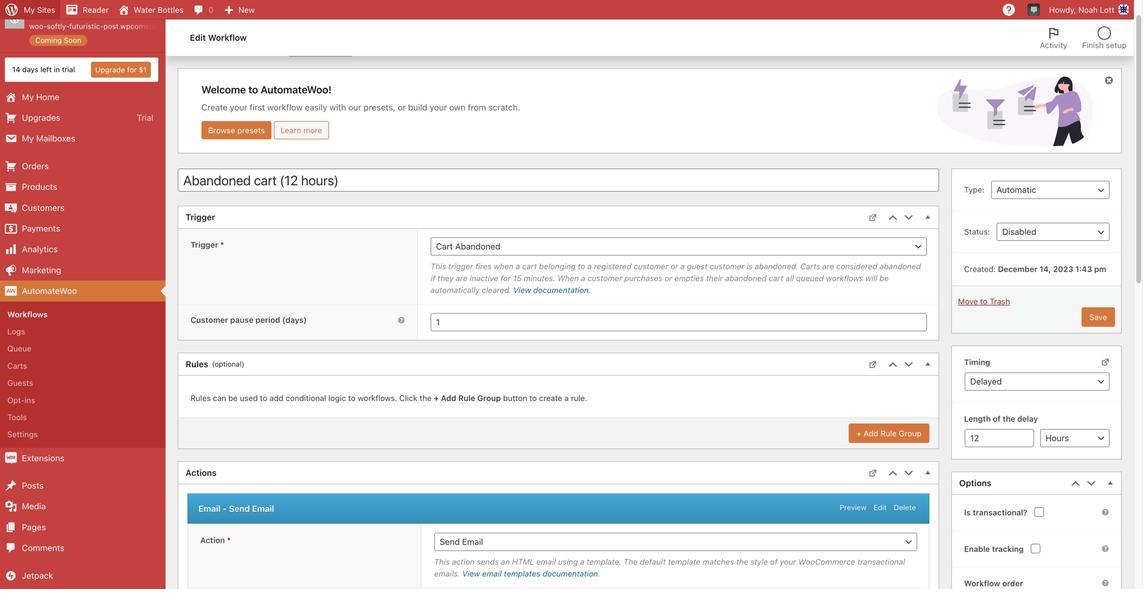 Task type: vqa. For each thing, say whether or not it's contained in the screenshot.
AutomateWoo 'link'
yes



Task type: locate. For each thing, give the bounding box(es) containing it.
1 vertical spatial rule
[[881, 429, 897, 438]]

customer up their on the top of the page
[[710, 262, 745, 271]]

are up workflows
[[823, 262, 834, 271]]

water inside water bottles woo-softly-futuristic-post.wpcomstaging.com coming soon
[[29, 9, 52, 19]]

0 horizontal spatial view
[[462, 569, 480, 578]]

opt-
[[7, 396, 25, 405]]

-
[[223, 504, 227, 514]]

edit
[[190, 33, 206, 43], [200, 39, 223, 55], [874, 503, 887, 512]]

rules can be used to add conditional logic to workflows. click the + add rule group button to create a rule.
[[191, 393, 587, 403]]

for left $1
[[127, 65, 137, 74]]

my for my mailboxes
[[22, 133, 34, 144]]

if
[[431, 274, 436, 283]]

0 vertical spatial cart
[[522, 262, 537, 271]]

(optional)
[[212, 360, 244, 368]]

tab list containing activity
[[1033, 19, 1134, 56]]

2 vertical spatial or
[[665, 274, 673, 283]]

enable
[[964, 545, 990, 554]]

0 vertical spatial trigger
[[186, 212, 215, 222]]

1 vertical spatial view
[[462, 569, 480, 578]]

upgrade
[[95, 65, 125, 74]]

action *
[[200, 536, 231, 545]]

0 vertical spatial carts
[[801, 262, 821, 271]]

0 horizontal spatial for
[[127, 65, 137, 74]]

1 vertical spatial cart
[[769, 274, 784, 283]]

for inside the upgrade for $1 button
[[127, 65, 137, 74]]

2 vertical spatial the
[[737, 557, 749, 566]]

tab list
[[1033, 19, 1134, 56]]

for
[[127, 65, 137, 74], [501, 274, 511, 283]]

this
[[431, 262, 446, 271], [434, 557, 450, 566]]

toolbar navigation
[[0, 0, 1134, 22]]

move to trash link
[[958, 297, 1010, 306]]

your left the first
[[230, 102, 247, 112]]

0 vertical spatial +
[[434, 393, 439, 403]]

bottles up softly-
[[55, 9, 82, 19]]

bottles up post.wpcomstaging.com
[[158, 5, 184, 14]]

create your first workflow easily with our presets, or build your own from scratch.
[[202, 102, 520, 112]]

0 vertical spatial the
[[420, 393, 432, 403]]

a left registered
[[588, 262, 592, 271]]

1 horizontal spatial rule
[[881, 429, 897, 438]]

my sites link
[[0, 0, 60, 19]]

is
[[747, 262, 753, 271]]

0 vertical spatial view
[[513, 285, 531, 295]]

notification image
[[1029, 4, 1039, 14]]

edit down 0
[[200, 39, 223, 55]]

logs
[[7, 327, 25, 336]]

*
[[220, 240, 224, 249], [227, 536, 231, 545]]

0 horizontal spatial your
[[230, 102, 247, 112]]

abandoned right considered
[[880, 262, 921, 271]]

email up view email templates documentation . on the bottom of the page
[[537, 557, 556, 566]]

0 vertical spatial be
[[880, 274, 889, 283]]

the right the click
[[420, 393, 432, 403]]

settings link
[[0, 426, 166, 443]]

0 vertical spatial add
[[441, 393, 456, 403]]

1 horizontal spatial carts
[[801, 262, 821, 271]]

1 horizontal spatial email
[[252, 504, 274, 514]]

1 vertical spatial the
[[1003, 414, 1016, 423]]

opt-ins link
[[0, 392, 166, 409]]

1 horizontal spatial group
[[899, 429, 922, 438]]

trigger
[[186, 212, 215, 222], [191, 240, 218, 249]]

1 vertical spatial this
[[434, 557, 450, 566]]

my inside my home link
[[22, 92, 34, 102]]

email
[[537, 557, 556, 566], [482, 569, 502, 578]]

transactional
[[858, 557, 905, 566]]

payments
[[22, 223, 60, 234]]

my mailboxes link
[[0, 128, 166, 149]]

0 vertical spatial my
[[24, 5, 35, 14]]

for left 15
[[501, 274, 511, 283]]

carts link
[[0, 357, 166, 375]]

cart up minutes.
[[522, 262, 537, 271]]

1 vertical spatial rules
[[191, 393, 211, 403]]

0 horizontal spatial carts
[[7, 361, 27, 370]]

water up post.wpcomstaging.com
[[134, 5, 156, 14]]

my
[[24, 5, 35, 14], [22, 92, 34, 102], [22, 133, 34, 144]]

1 horizontal spatial water
[[134, 5, 156, 14]]

edit workflow
[[190, 33, 247, 43], [197, 39, 283, 55]]

templates
[[504, 569, 541, 578]]

be inside this trigger fires when a cart belonging to a registered customer or a guest customer is abandoned. carts are considered abandoned if they are inactive for 15 minutes. when a customer purchases or empties their abandoned cart all queued workflows will be automatically cleared.
[[880, 274, 889, 283]]

this inside this trigger fires when a cart belonging to a registered customer or a guest customer is abandoned. carts are considered abandoned if they are inactive for 15 minutes. when a customer purchases or empties their abandoned cart all queued workflows will be automatically cleared.
[[431, 262, 446, 271]]

a right 'when' on the top of page
[[581, 274, 586, 283]]

are down trigger
[[456, 274, 468, 283]]

cart down abandoned.
[[769, 274, 784, 283]]

in
[[54, 65, 60, 74]]

this up the if
[[431, 262, 446, 271]]

actions
[[186, 468, 217, 478]]

this for this action sends an html email using a template. the default template matches the style of your woocommerce transactional emails.
[[434, 557, 450, 566]]

when
[[558, 274, 579, 283]]

a
[[516, 262, 520, 271], [588, 262, 592, 271], [681, 262, 685, 271], [581, 274, 586, 283], [565, 393, 569, 403], [580, 557, 585, 566]]

0 vertical spatial of
[[993, 414, 1001, 423]]

0 vertical spatial are
[[823, 262, 834, 271]]

1 vertical spatial for
[[501, 274, 511, 283]]

for inside this trigger fires when a cart belonging to a registered customer or a guest customer is abandoned. carts are considered abandoned if they are inactive for 15 minutes. when a customer purchases or empties their abandoned cart all queued workflows will be automatically cleared.
[[501, 274, 511, 283]]

view down 15
[[513, 285, 531, 295]]

None number field
[[431, 313, 927, 331], [965, 429, 1035, 447], [431, 313, 927, 331], [965, 429, 1035, 447]]

0 vertical spatial email
[[537, 557, 556, 566]]

0 vertical spatial rules
[[186, 359, 208, 369]]

abandoned down is
[[725, 274, 767, 283]]

be right will at the top
[[880, 274, 889, 283]]

0 horizontal spatial customer
[[588, 274, 622, 283]]

my for my sites
[[24, 5, 35, 14]]

1 horizontal spatial for
[[501, 274, 511, 283]]

trigger for trigger
[[186, 212, 215, 222]]

order
[[1003, 579, 1023, 588]]

cart
[[522, 262, 537, 271], [769, 274, 784, 283]]

my left the home
[[22, 92, 34, 102]]

scratch.
[[489, 102, 520, 112]]

carts down the queue
[[7, 361, 27, 370]]

my inside my mailboxes link
[[22, 133, 34, 144]]

comments link
[[0, 538, 166, 559]]

of inside this action sends an html email using a template. the default template matches the style of your woocommerce transactional emails.
[[770, 557, 778, 566]]

length
[[964, 414, 991, 423]]

view documentation. link
[[513, 285, 591, 295]]

activity
[[1040, 40, 1068, 50]]

my left 'sites'
[[24, 5, 35, 14]]

your left own at the top
[[430, 102, 447, 112]]

1 vertical spatial *
[[227, 536, 231, 545]]

group inside button
[[899, 429, 922, 438]]

reader link
[[60, 0, 114, 19]]

.
[[598, 569, 600, 578]]

2 vertical spatial my
[[22, 133, 34, 144]]

this inside this action sends an html email using a template. the default template matches the style of your woocommerce transactional emails.
[[434, 557, 450, 566]]

0 horizontal spatial are
[[456, 274, 468, 283]]

my inside my sites link
[[24, 5, 35, 14]]

water up woo-
[[29, 9, 52, 19]]

email down "sends"
[[482, 569, 502, 578]]

abandoned
[[880, 262, 921, 271], [725, 274, 767, 283]]

water bottles woo-softly-futuristic-post.wpcomstaging.com coming soon
[[29, 9, 187, 45]]

customer up purchases at the right top of the page
[[634, 262, 669, 271]]

learn
[[281, 126, 301, 135]]

action
[[200, 536, 225, 545]]

1 vertical spatial group
[[899, 429, 922, 438]]

0 horizontal spatial bottles
[[55, 9, 82, 19]]

0 horizontal spatial be
[[228, 393, 238, 403]]

1 vertical spatial carts
[[7, 361, 27, 370]]

view email templates documentation link
[[462, 569, 598, 578]]

None checkbox
[[1035, 507, 1044, 517], [1031, 544, 1041, 554], [1035, 507, 1044, 517], [1031, 544, 1041, 554]]

bottles inside water bottles woo-softly-futuristic-post.wpcomstaging.com coming soon
[[55, 9, 82, 19]]

2 email from the left
[[252, 504, 274, 514]]

to up the first
[[248, 83, 258, 96]]

send
[[229, 504, 250, 514]]

automatically
[[431, 285, 480, 295]]

email right send
[[252, 504, 274, 514]]

the left style
[[737, 557, 749, 566]]

2 horizontal spatial your
[[780, 557, 796, 566]]

bottles
[[158, 5, 184, 14], [55, 9, 82, 19]]

0 vertical spatial group
[[477, 393, 501, 403]]

workflow down new
[[226, 39, 283, 55]]

0 horizontal spatial email
[[482, 569, 502, 578]]

1 vertical spatial of
[[770, 557, 778, 566]]

0 horizontal spatial abandoned
[[725, 274, 767, 283]]

of right style
[[770, 557, 778, 566]]

your inside this action sends an html email using a template. the default template matches the style of your woocommerce transactional emails.
[[780, 557, 796, 566]]

can
[[213, 393, 226, 403]]

or left the empties
[[665, 274, 673, 283]]

None text field
[[178, 169, 940, 192]]

1 horizontal spatial +
[[857, 429, 862, 438]]

to
[[248, 83, 258, 96], [578, 262, 585, 271], [980, 297, 988, 306], [260, 393, 267, 403], [348, 393, 356, 403], [530, 393, 537, 403]]

* for action *
[[227, 536, 231, 545]]

rules
[[186, 359, 208, 369], [191, 393, 211, 403]]

workflows link
[[0, 306, 166, 323]]

1 vertical spatial be
[[228, 393, 238, 403]]

sites
[[37, 5, 55, 14]]

our
[[348, 102, 361, 112]]

a right using
[[580, 557, 585, 566]]

upgrade for $1
[[95, 65, 147, 74]]

jetpack link
[[0, 566, 166, 586]]

queue link
[[0, 340, 166, 357]]

of right length
[[993, 414, 1001, 423]]

email inside this action sends an html email using a template. the default template matches the style of your woocommerce transactional emails.
[[537, 557, 556, 566]]

customer down registered
[[588, 274, 622, 283]]

to right 'logic'
[[348, 393, 356, 403]]

water for water bottles woo-softly-futuristic-post.wpcomstaging.com coming soon
[[29, 9, 52, 19]]

trigger
[[448, 262, 473, 271]]

0 horizontal spatial group
[[477, 393, 501, 403]]

rules for rules (optional)
[[186, 359, 208, 369]]

rule.
[[571, 393, 587, 403]]

1 horizontal spatial be
[[880, 274, 889, 283]]

group
[[477, 393, 501, 403], [899, 429, 922, 438]]

1 horizontal spatial *
[[227, 536, 231, 545]]

0 vertical spatial this
[[431, 262, 446, 271]]

your right style
[[780, 557, 796, 566]]

1 vertical spatial add
[[864, 429, 879, 438]]

sends
[[477, 557, 499, 566]]

1 horizontal spatial abandoned
[[880, 262, 921, 271]]

0 horizontal spatial *
[[220, 240, 224, 249]]

0 vertical spatial for
[[127, 65, 137, 74]]

0 horizontal spatial of
[[770, 557, 778, 566]]

email left the -
[[198, 504, 221, 514]]

rules (optional)
[[186, 359, 244, 369]]

with
[[330, 102, 346, 112]]

+
[[434, 393, 439, 403], [857, 429, 862, 438]]

to up 'when' on the top of page
[[578, 262, 585, 271]]

1 horizontal spatial the
[[737, 557, 749, 566]]

1 vertical spatial trigger
[[191, 240, 218, 249]]

rules left can
[[191, 393, 211, 403]]

1 vertical spatial +
[[857, 429, 862, 438]]

1 horizontal spatial view
[[513, 285, 531, 295]]

or up the empties
[[671, 262, 678, 271]]

0 horizontal spatial water
[[29, 9, 52, 19]]

rules left (optional)
[[186, 359, 208, 369]]

products
[[22, 182, 57, 192]]

jetpack
[[22, 571, 53, 581]]

1 horizontal spatial add
[[864, 429, 879, 438]]

+ add rule group button
[[849, 424, 930, 443]]

1 horizontal spatial bottles
[[158, 5, 184, 14]]

trash
[[990, 297, 1010, 306]]

the
[[420, 393, 432, 403], [1003, 414, 1016, 423], [737, 557, 749, 566]]

view down the action
[[462, 569, 480, 578]]

empties
[[675, 274, 704, 283]]

media
[[22, 502, 46, 512]]

bottles inside water bottles link
[[158, 5, 184, 14]]

be right can
[[228, 393, 238, 403]]

1 horizontal spatial email
[[537, 557, 556, 566]]

0 horizontal spatial rule
[[458, 393, 475, 403]]

pages
[[22, 522, 46, 532]]

1 horizontal spatial of
[[993, 414, 1001, 423]]

water inside water bottles link
[[134, 5, 156, 14]]

to inside this trigger fires when a cart belonging to a registered customer or a guest customer is abandoned. carts are considered abandoned if they are inactive for 15 minutes. when a customer purchases or empties their abandoned cart all queued workflows will be automatically cleared.
[[578, 262, 585, 271]]

carts up the 'queued'
[[801, 262, 821, 271]]

the left delay
[[1003, 414, 1016, 423]]

created: december 14, 2023 1:43 pm
[[964, 265, 1107, 274]]

* for trigger *
[[220, 240, 224, 249]]

1 vertical spatial my
[[22, 92, 34, 102]]

my down upgrades
[[22, 133, 34, 144]]

+ add rule group
[[857, 429, 922, 438]]

length of the delay
[[964, 414, 1038, 423]]

None submit
[[1082, 308, 1115, 327]]

0 horizontal spatial email
[[198, 504, 221, 514]]

this up emails.
[[434, 557, 450, 566]]

0 vertical spatial *
[[220, 240, 224, 249]]

or left build
[[398, 102, 406, 112]]

email - send email
[[198, 504, 274, 514]]

finish
[[1083, 40, 1104, 50]]



Task type: describe. For each thing, give the bounding box(es) containing it.
14,
[[1040, 265, 1051, 274]]

all
[[786, 274, 794, 283]]

from
[[468, 102, 486, 112]]

1:43
[[1076, 265, 1093, 274]]

guests link
[[0, 375, 166, 392]]

more
[[304, 126, 322, 135]]

payments link
[[0, 218, 166, 239]]

edit workflow down 0
[[190, 33, 247, 43]]

edit left 'delete' link
[[874, 503, 887, 512]]

0 link
[[189, 0, 218, 19]]

0 horizontal spatial +
[[434, 393, 439, 403]]

presets,
[[364, 102, 396, 112]]

build
[[408, 102, 428, 112]]

create
[[202, 102, 228, 112]]

when
[[494, 262, 514, 271]]

automatewoo
[[22, 286, 77, 296]]

an
[[501, 557, 510, 566]]

view for view documentation.
[[513, 285, 531, 295]]

edit workflow down new link
[[197, 39, 283, 55]]

lott
[[1100, 5, 1115, 14]]

workflow order
[[964, 579, 1023, 588]]

matches
[[703, 557, 734, 566]]

view documentation.
[[513, 285, 591, 295]]

automatewoo link
[[0, 281, 166, 302]]

add inside button
[[864, 429, 879, 438]]

0 horizontal spatial the
[[420, 393, 432, 403]]

2023
[[1054, 265, 1074, 274]]

analytics link
[[0, 239, 166, 260]]

softly-
[[47, 22, 69, 30]]

woo-
[[29, 22, 47, 30]]

rules for rules can be used to add conditional logic to workflows. click the + add rule group button to create a rule.
[[191, 393, 211, 403]]

1 vertical spatial or
[[671, 262, 678, 271]]

days
[[22, 65, 38, 74]]

queued
[[796, 274, 824, 283]]

default
[[640, 557, 666, 566]]

action
[[452, 557, 475, 566]]

bottles for water bottles woo-softly-futuristic-post.wpcomstaging.com coming soon
[[55, 9, 82, 19]]

guest
[[687, 262, 708, 271]]

welcome to automatewoo!
[[202, 83, 332, 96]]

carts inside this trigger fires when a cart belonging to a registered customer or a guest customer is abandoned. carts are considered abandoned if they are inactive for 15 minutes. when a customer purchases or empties their abandoned cart all queued workflows will be automatically cleared.
[[801, 262, 821, 271]]

logs link
[[0, 323, 166, 340]]

this trigger fires when a cart belonging to a registered customer or a guest customer is abandoned. carts are considered abandoned if they are inactive for 15 minutes. when a customer purchases or empties their abandoned cart all queued workflows will be automatically cleared.
[[431, 262, 921, 295]]

workflows
[[826, 274, 864, 283]]

browse
[[208, 126, 235, 135]]

1 horizontal spatial are
[[823, 262, 834, 271]]

my for my home
[[22, 92, 34, 102]]

+ inside button
[[857, 429, 862, 438]]

delay
[[1018, 414, 1038, 423]]

a left rule.
[[565, 393, 569, 403]]

1 vertical spatial are
[[456, 274, 468, 283]]

belonging
[[539, 262, 576, 271]]

mailboxes
[[36, 133, 75, 144]]

the inside this action sends an html email using a template. the default template matches the style of your woocommerce transactional emails.
[[737, 557, 749, 566]]

documentation.
[[533, 285, 591, 295]]

trigger for trigger *
[[191, 240, 218, 249]]

1 horizontal spatial cart
[[769, 274, 784, 283]]

conditional
[[286, 393, 326, 403]]

timing
[[964, 358, 991, 367]]

finish setup
[[1083, 40, 1127, 50]]

2 horizontal spatial customer
[[710, 262, 745, 271]]

extensions link
[[0, 448, 166, 469]]

finish setup button
[[1075, 19, 1134, 56]]

water bottles link
[[114, 0, 189, 19]]

view for view email templates documentation .
[[462, 569, 480, 578]]

a up the empties
[[681, 262, 685, 271]]

to left create
[[530, 393, 537, 403]]

template.
[[587, 557, 622, 566]]

products link
[[0, 177, 166, 197]]

will
[[866, 274, 878, 283]]

december
[[998, 265, 1038, 274]]

learn more link
[[274, 121, 329, 140]]

0 horizontal spatial cart
[[522, 262, 537, 271]]

1 email from the left
[[198, 504, 221, 514]]

is transactional?
[[964, 508, 1030, 517]]

they
[[438, 274, 454, 283]]

new link
[[218, 0, 260, 19]]

workflows.
[[358, 393, 397, 403]]

my home
[[22, 92, 59, 102]]

customer pause period (days)
[[191, 315, 307, 324]]

water for water bottles
[[134, 5, 156, 14]]

workflow down new link
[[208, 33, 247, 43]]

their
[[706, 274, 723, 283]]

noah
[[1079, 5, 1098, 14]]

my home link
[[0, 87, 166, 107]]

orders
[[22, 161, 49, 171]]

0 vertical spatial abandoned
[[880, 262, 921, 271]]

this for this trigger fires when a cart belonging to a registered customer or a guest customer is abandoned. carts are considered abandoned if they are inactive for 15 minutes. when a customer purchases or empties their abandoned cart all queued workflows will be automatically cleared.
[[431, 262, 446, 271]]

1 vertical spatial email
[[482, 569, 502, 578]]

to left add
[[260, 393, 267, 403]]

2 horizontal spatial the
[[1003, 414, 1016, 423]]

first
[[250, 102, 265, 112]]

rule inside button
[[881, 429, 897, 438]]

inactive
[[470, 274, 499, 283]]

cleared.
[[482, 285, 511, 295]]

0 vertical spatial or
[[398, 102, 406, 112]]

coming
[[35, 36, 62, 45]]

left
[[40, 65, 52, 74]]

enable tracking
[[964, 545, 1026, 554]]

home
[[36, 92, 59, 102]]

futuristic-
[[69, 22, 104, 30]]

tools link
[[0, 409, 166, 426]]

a up 15
[[516, 262, 520, 271]]

marketing
[[22, 265, 61, 275]]

1 vertical spatial abandoned
[[725, 274, 767, 283]]

queue
[[7, 344, 31, 353]]

fires
[[476, 262, 492, 271]]

to right move
[[980, 297, 988, 306]]

customers
[[22, 203, 65, 213]]

documentation
[[543, 569, 598, 578]]

the
[[624, 557, 638, 566]]

edit down 0 link
[[190, 33, 206, 43]]

click
[[399, 393, 418, 403]]

bottles for water bottles
[[158, 5, 184, 14]]

0 vertical spatial rule
[[458, 393, 475, 403]]

workflow left order
[[964, 579, 1001, 588]]

a inside this action sends an html email using a template. the default template matches the style of your woocommerce transactional emails.
[[580, 557, 585, 566]]

0 horizontal spatial add
[[441, 393, 456, 403]]

soon
[[64, 36, 81, 45]]

upgrade for $1 button
[[91, 62, 151, 78]]

1 horizontal spatial customer
[[634, 262, 669, 271]]

learn more
[[281, 126, 322, 135]]

1 horizontal spatial your
[[430, 102, 447, 112]]

opt-ins
[[7, 396, 35, 405]]

pm
[[1095, 265, 1107, 274]]



